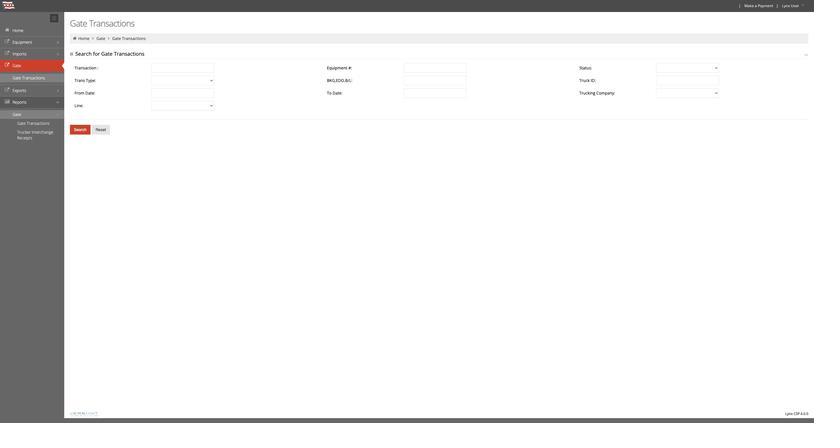 Task type: vqa. For each thing, say whether or not it's contained in the screenshot.
topmost Please
no



Task type: locate. For each thing, give the bounding box(es) containing it.
1 vertical spatial external link image
[[4, 88, 10, 92]]

|
[[739, 3, 741, 8], [777, 3, 779, 8]]

gate link down imports
[[0, 60, 64, 71]]

date: right "from"
[[85, 90, 95, 96]]

Equipment #: text field
[[404, 63, 467, 73]]

gate transactions link up trucker interchange receipts link
[[0, 119, 64, 128]]

gate
[[70, 17, 87, 29], [97, 36, 105, 41], [112, 36, 121, 41], [101, 50, 113, 57], [12, 63, 21, 68], [13, 75, 21, 81], [13, 112, 21, 117], [17, 121, 26, 126]]

0 vertical spatial external link image
[[4, 40, 10, 44]]

home link right home image
[[78, 36, 90, 41]]

imports link
[[0, 48, 64, 60]]

0 horizontal spatial |
[[739, 3, 741, 8]]

1 vertical spatial equipment
[[327, 65, 348, 71]]

exports
[[12, 88, 26, 93]]

1 external link image from the top
[[4, 40, 10, 44]]

external link image down home icon
[[4, 40, 10, 44]]

lynx user link
[[780, 0, 808, 12]]

reorder image
[[70, 52, 74, 56]]

angle right image up search for gate transactions
[[106, 36, 111, 40]]

1 horizontal spatial equipment
[[327, 65, 348, 71]]

1 vertical spatial lynx
[[786, 412, 793, 416]]

home right home icon
[[12, 28, 23, 33]]

date:
[[85, 90, 95, 96], [333, 90, 343, 96]]

gate transactions link up exports link
[[0, 74, 64, 82]]

0 vertical spatial search
[[75, 50, 92, 57]]

to
[[327, 90, 332, 96]]

home image
[[72, 36, 77, 40]]

1 vertical spatial gate link
[[0, 60, 64, 71]]

trucker interchange receipts
[[17, 129, 53, 141]]

company:
[[597, 90, 616, 96]]

gate link up for
[[97, 36, 105, 41]]

home link up the imports link
[[0, 25, 64, 36]]

truck id:
[[580, 78, 596, 83]]

equipment up imports
[[12, 39, 32, 45]]

line:
[[75, 103, 83, 108]]

payment
[[759, 3, 774, 8]]

gate transactions
[[70, 17, 135, 29], [112, 36, 146, 41], [13, 75, 45, 81], [17, 121, 50, 126]]

1 horizontal spatial date:
[[333, 90, 343, 96]]

1 vertical spatial gate transactions link
[[0, 74, 64, 82]]

external link image down the imports link
[[4, 63, 10, 67]]

gate up exports
[[13, 75, 21, 81]]

0 vertical spatial gate transactions link
[[112, 36, 146, 41]]

to date:
[[327, 90, 343, 96]]

angle right image
[[91, 36, 96, 40], [106, 36, 111, 40]]

id:
[[591, 78, 596, 83]]

gate down imports
[[12, 63, 21, 68]]

search inside button
[[74, 127, 87, 132]]

1 angle right image from the left
[[91, 36, 96, 40]]

| left make
[[739, 3, 741, 8]]

1 vertical spatial search
[[74, 127, 87, 132]]

0 horizontal spatial equipment
[[12, 39, 32, 45]]

0 vertical spatial equipment
[[12, 39, 32, 45]]

date: for to date:
[[333, 90, 343, 96]]

1 external link image from the top
[[4, 63, 10, 67]]

| right payment
[[777, 3, 779, 8]]

0 vertical spatial home
[[12, 28, 23, 33]]

home link
[[0, 25, 64, 36], [78, 36, 90, 41]]

gate link down reports link
[[0, 110, 64, 119]]

gate transactions link up search for gate transactions
[[112, 36, 146, 41]]

0 horizontal spatial home
[[12, 28, 23, 33]]

None text field
[[657, 76, 720, 85]]

reports
[[12, 99, 27, 105]]

external link image for equipment
[[4, 40, 10, 44]]

home right home image
[[78, 36, 90, 41]]

trucking
[[580, 90, 596, 96]]

external link image
[[4, 63, 10, 67], [4, 88, 10, 92]]

gate up for
[[97, 36, 105, 41]]

trans type:
[[75, 78, 96, 83]]

versiant image
[[70, 412, 98, 416]]

external link image inside exports link
[[4, 88, 10, 92]]

2 angle right image from the left
[[106, 36, 111, 40]]

equipment inside equipment link
[[12, 39, 32, 45]]

1 horizontal spatial |
[[777, 3, 779, 8]]

0 horizontal spatial home link
[[0, 25, 64, 36]]

external link image up bar chart image
[[4, 88, 10, 92]]

home
[[12, 28, 23, 33], [78, 36, 90, 41]]

equipment #:
[[327, 65, 352, 71]]

angle right image up for
[[91, 36, 96, 40]]

2 external link image from the top
[[4, 51, 10, 55]]

transactions
[[89, 17, 135, 29], [122, 36, 146, 41], [114, 50, 145, 57], [22, 75, 45, 81], [27, 121, 50, 126]]

gate link
[[97, 36, 105, 41], [0, 60, 64, 71], [0, 110, 64, 119]]

equipment up bkg,edo,b/l:
[[327, 65, 348, 71]]

external link image inside the imports link
[[4, 51, 10, 55]]

2 vertical spatial gate transactions link
[[0, 119, 64, 128]]

0 vertical spatial lynx
[[783, 3, 791, 8]]

0 horizontal spatial date:
[[85, 90, 95, 96]]

1 horizontal spatial angle right image
[[106, 36, 111, 40]]

external link image
[[4, 40, 10, 44], [4, 51, 10, 55]]

make a payment
[[745, 3, 774, 8]]

2 external link image from the top
[[4, 88, 10, 92]]

1 date: from the left
[[85, 90, 95, 96]]

search for gate transactions
[[75, 50, 145, 57]]

external link image left imports
[[4, 51, 10, 55]]

:
[[97, 65, 99, 71]]

2 vertical spatial gate link
[[0, 110, 64, 119]]

search left reset "button"
[[74, 127, 87, 132]]

truck
[[580, 78, 590, 83]]

gate up home image
[[70, 17, 87, 29]]

trucking company:
[[580, 90, 616, 96]]

1 vertical spatial external link image
[[4, 51, 10, 55]]

2 date: from the left
[[333, 90, 343, 96]]

date: right to
[[333, 90, 343, 96]]

search
[[75, 50, 92, 57], [74, 127, 87, 132]]

1 vertical spatial home
[[78, 36, 90, 41]]

date: for from date:
[[85, 90, 95, 96]]

0 vertical spatial gate link
[[97, 36, 105, 41]]

0 horizontal spatial angle right image
[[91, 36, 96, 40]]

lynx
[[783, 3, 791, 8], [786, 412, 793, 416]]

lynx left the user
[[783, 3, 791, 8]]

external link image inside equipment link
[[4, 40, 10, 44]]

lynx left csp
[[786, 412, 793, 416]]

equipment
[[12, 39, 32, 45], [327, 65, 348, 71]]

gate transactions link
[[112, 36, 146, 41], [0, 74, 64, 82], [0, 119, 64, 128]]

search right the reorder icon
[[75, 50, 92, 57]]

0 vertical spatial external link image
[[4, 63, 10, 67]]

interchange
[[32, 129, 53, 135]]



Task type: describe. For each thing, give the bounding box(es) containing it.
bkg,edo,b/l:
[[327, 78, 353, 83]]

external link image for exports
[[4, 88, 10, 92]]

equipment for equipment #:
[[327, 65, 348, 71]]

gate down reports
[[13, 112, 21, 117]]

search for search
[[74, 127, 87, 132]]

make a payment link
[[743, 0, 776, 12]]

search for search for gate transactions
[[75, 50, 92, 57]]

BKG,EDO,B/L: text field
[[404, 76, 467, 85]]

status:
[[580, 65, 593, 71]]

trans
[[75, 78, 85, 83]]

To Date: text field
[[404, 88, 467, 98]]

#:
[[349, 65, 352, 71]]

trucker interchange receipts link
[[0, 128, 64, 142]]

gate transactions link for middle gate link
[[0, 74, 64, 82]]

transaction
[[75, 65, 96, 71]]

external link image for gate
[[4, 63, 10, 67]]

lynx for lynx user
[[783, 3, 791, 8]]

csp
[[794, 412, 800, 416]]

reports link
[[0, 96, 64, 108]]

exports link
[[0, 85, 64, 96]]

1 horizontal spatial home
[[78, 36, 90, 41]]

user
[[792, 3, 800, 8]]

from
[[75, 90, 84, 96]]

lynx for lynx csp 4.0.0
[[786, 412, 793, 416]]

lynx user
[[783, 3, 800, 8]]

equipment for equipment
[[12, 39, 32, 45]]

make
[[745, 3, 755, 8]]

4.0.0
[[801, 412, 809, 416]]

transaction  :
[[75, 65, 99, 71]]

1 horizontal spatial home link
[[78, 36, 90, 41]]

equipment link
[[0, 36, 64, 48]]

from date:
[[75, 90, 95, 96]]

lynx csp 4.0.0
[[786, 412, 809, 416]]

receipts
[[17, 135, 32, 141]]

angle down image
[[801, 3, 806, 7]]

reset
[[96, 127, 106, 132]]

imports
[[12, 51, 27, 57]]

a
[[755, 3, 758, 8]]

for
[[93, 50, 100, 57]]

2 | from the left
[[777, 3, 779, 8]]

home image
[[4, 28, 10, 32]]

From Date: text field
[[151, 88, 214, 98]]

gate up trucker
[[17, 121, 26, 126]]

external link image for imports
[[4, 51, 10, 55]]

type:
[[86, 78, 96, 83]]

search button
[[70, 125, 91, 135]]

gate right for
[[101, 50, 113, 57]]

bar chart image
[[4, 100, 10, 104]]

reset button
[[92, 125, 110, 135]]

gate transactions link for gate link to the bottom
[[0, 119, 64, 128]]

Transaction  : text field
[[151, 63, 214, 73]]

trucker
[[17, 129, 31, 135]]

1 | from the left
[[739, 3, 741, 8]]

gate up search for gate transactions
[[112, 36, 121, 41]]



